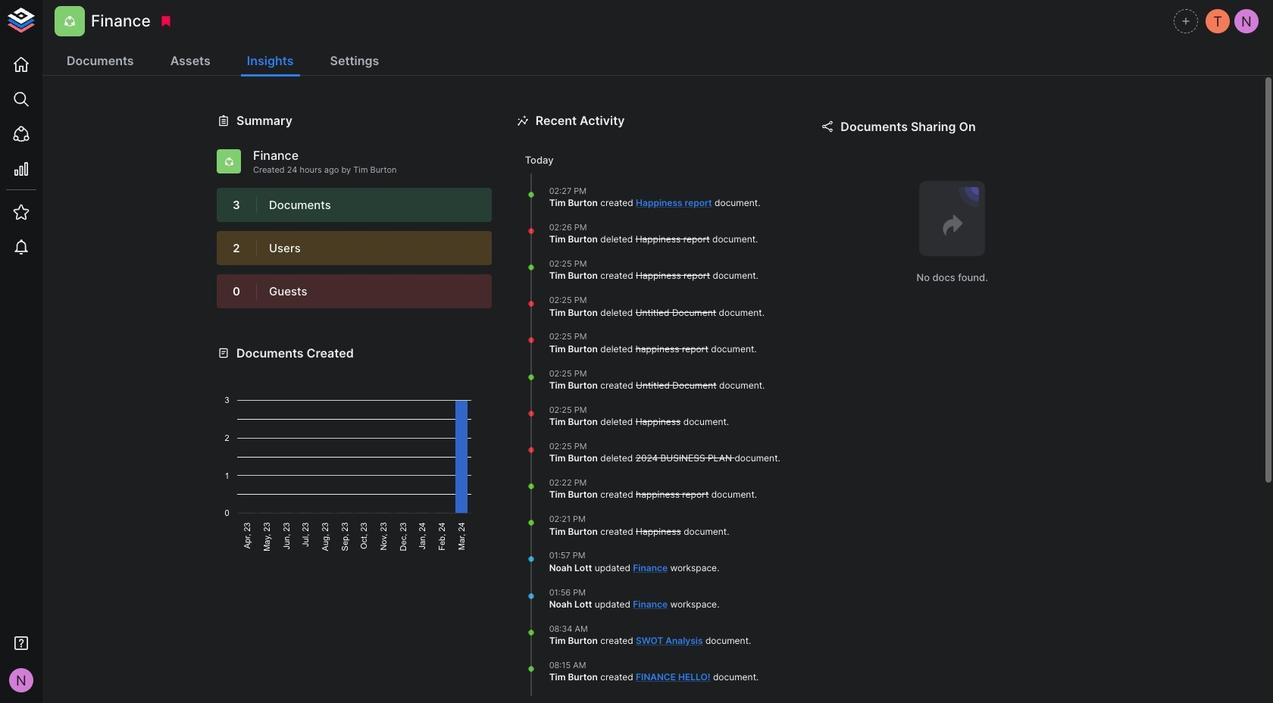 Task type: describe. For each thing, give the bounding box(es) containing it.
a chart. image
[[217, 362, 492, 552]]



Task type: vqa. For each thing, say whether or not it's contained in the screenshot.
A chart. ELEMENT
yes



Task type: locate. For each thing, give the bounding box(es) containing it.
a chart. element
[[217, 362, 492, 552]]

remove bookmark image
[[159, 14, 173, 28]]



